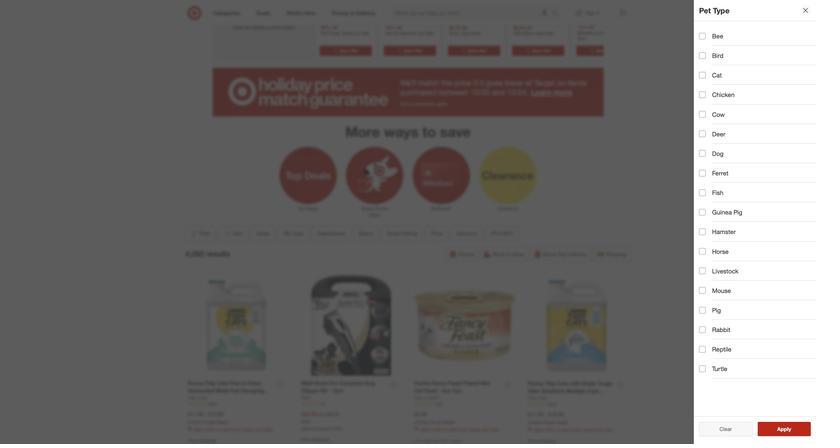 Task type: describe. For each thing, give the bounding box(es) containing it.
free down $11.49 - $19.89 at baton rouge siegen
[[188, 439, 197, 444]]

save down $11.49 - $19.69 at baton rouge siegen
[[535, 428, 545, 433]]

off for pet
[[332, 25, 337, 30]]

Reptile checkbox
[[700, 347, 706, 353]]

deals inside 'link'
[[307, 206, 318, 212]]

we'll match the price if it goes lower at target on items purchased between 10/22 and 12/24.
[[401, 78, 587, 97]]

$11.49 for $11.49 - $19.69
[[528, 412, 544, 418]]

pet for baton
[[450, 428, 456, 433]]

1 horizontal spatial shipping
[[312, 437, 329, 443]]

off for busy
[[462, 25, 468, 30]]

purchased inside '$39.99 reg $50.99 sale when purchased online'
[[313, 427, 331, 432]]

20% off pet food, treats & litter
[[321, 25, 370, 36]]

type inside button
[[293, 230, 304, 237]]

clumping inside purina tidy cats free & clean unscented multi-cat clumping litter
[[241, 388, 264, 394]]

dog inside pet type dialog
[[713, 150, 724, 157]]

cats down unscented
[[198, 395, 207, 401]]

Ferret checkbox
[[700, 170, 706, 177]]

1 vertical spatial pig
[[713, 307, 722, 314]]

only
[[415, 439, 423, 444]]

pets
[[278, 5, 303, 19]]

top
[[298, 206, 306, 212]]

save down $2.75 off busy dog treats
[[468, 48, 477, 53]]

offer for dog
[[543, 48, 551, 53]]

offers
[[369, 213, 381, 218]]

chicken
[[713, 91, 735, 99]]

purina for unscented
[[188, 380, 204, 387]]

1 vertical spatial offers
[[282, 23, 295, 30]]

treats
[[342, 30, 354, 36]]

tidy cats link for litter
[[188, 395, 207, 402]]

15% off benebone dog chew toys
[[578, 24, 620, 41]]

Fish checkbox
[[700, 190, 706, 196]]

purina tidy cats with glade tough odor solutions multiple cats clumping litter
[[528, 381, 613, 402]]

dog inside wahl quiet pro complete dog clipper kit - 12ct
[[365, 380, 375, 387]]

save offer for treats
[[340, 48, 359, 53]]

rating
[[402, 230, 417, 237]]

$11.49 - $19.69 at baton rouge siegen
[[528, 412, 569, 425]]

- inside $11.49 - $19.89 at baton rouge siegen
[[205, 411, 207, 418]]

4,292
[[185, 249, 204, 258]]

$19.89
[[208, 411, 224, 418]]

dog for chew
[[600, 30, 608, 36]]

shipping button
[[594, 247, 631, 262]]

litter inside purina tidy cats with glade tough odor solutions multiple cats clumping litter
[[553, 396, 567, 402]]

bone
[[524, 30, 534, 36]]

top deals link
[[275, 146, 342, 212]]

10/22
[[471, 88, 490, 97]]

at inside "$0.89 at baton rouge siegen"
[[415, 420, 418, 425]]

filter button
[[185, 227, 216, 241]]

save offer button for treats
[[320, 46, 372, 56]]

Deer checkbox
[[700, 131, 706, 137]]

clipper
[[301, 388, 319, 394]]

dog for treats
[[461, 30, 469, 36]]

save 20% on pet food, treats and litter for $19.89
[[194, 428, 273, 433]]

20% for purina fancy feast flaked wet cat food - 3oz can
[[433, 428, 442, 433]]

2059
[[208, 402, 217, 407]]

fancy feast link
[[415, 395, 439, 402]]

cats down 'glade'
[[588, 388, 599, 395]]

arm
[[385, 30, 394, 36]]

purina for odor
[[528, 381, 544, 387]]

apply button
[[758, 423, 812, 437]]

discount button
[[451, 227, 483, 241]]

fish
[[713, 189, 724, 197]]

free down $11.49 - $19.69 at baton rouge siegen
[[528, 439, 537, 445]]

baton for $11.49 - $19.89
[[192, 420, 203, 425]]

clear button
[[700, 423, 753, 437]]

learn more
[[531, 88, 573, 97]]

save offer for treats
[[468, 48, 487, 53]]

target inside we'll match the price if it goes lower at target on items purchased between 10/22 and 12/24.
[[535, 78, 555, 88]]

$0.50
[[514, 25, 525, 30]]

online
[[332, 427, 343, 432]]

1 vertical spatial circle
[[267, 23, 280, 30]]

3072 link
[[528, 402, 629, 408]]

& inside purina tidy cats free & clean unscented multi-cat clumping litter
[[242, 380, 246, 387]]

tidy inside purina tidy cats with glade tough odor solutions multiple cats clumping litter
[[546, 381, 556, 387]]

pet type button
[[278, 227, 309, 241]]

circle inside target circle offers for pets
[[266, 0, 299, 6]]

$39.99 reg $50.99 sale when purchased online
[[301, 411, 343, 432]]

& inside the 20% off pet food, treats & litter
[[355, 30, 358, 36]]

dog inside $0.50 off milk-bone dog treat
[[536, 30, 544, 36]]

clumping inside purina tidy cats with glade tough odor solutions multiple cats clumping litter
[[528, 396, 552, 402]]

Bird checkbox
[[700, 52, 706, 59]]

free down when
[[301, 437, 310, 443]]

items
[[568, 78, 587, 88]]

search button
[[550, 6, 565, 22]]

cats up solutions
[[557, 381, 569, 387]]

can
[[452, 388, 462, 394]]

save down treats
[[340, 48, 349, 53]]

more ways to save
[[346, 123, 471, 141]]

wahl quiet pro complete dog clipper kit - 12ct
[[301, 380, 375, 394]]

siegen inside "$0.89 at baton rouge siegen"
[[443, 420, 455, 425]]

food, for $19.89
[[231, 428, 241, 433]]

livestock
[[713, 268, 739, 275]]

save 20% on pet food, treats and litter for baton
[[421, 428, 500, 433]]

& inside 15% off arm & hammer cat litter
[[395, 30, 398, 36]]

unscented
[[188, 388, 215, 394]]

wahl for wahl quiet pro complete dog clipper kit - 12ct
[[301, 380, 313, 387]]

pet type inside dialog
[[700, 6, 730, 15]]

department button
[[312, 227, 351, 241]]

target circle™ offers
[[361, 206, 389, 218]]

at inside $11.49 - $19.89 at baton rouge siegen
[[188, 420, 191, 425]]

guest rating
[[387, 230, 417, 237]]

0 horizontal spatial with
[[434, 439, 441, 444]]

target inside target circle™ offers
[[361, 206, 374, 212]]

between
[[439, 88, 469, 97]]

circle™
[[375, 206, 389, 212]]

to
[[423, 123, 436, 141]]

free shipping * for purina tidy cats free & clean unscented multi-cat clumping litter
[[188, 439, 217, 444]]

$35
[[442, 439, 449, 444]]

busy
[[449, 30, 460, 36]]

shipping
[[606, 251, 627, 258]]

shipping for purina tidy cats free & clean unscented multi-cat clumping litter
[[198, 439, 216, 444]]

offer for chew
[[607, 48, 615, 53]]

offers inside target circle offers for pets
[[224, 5, 256, 19]]

same day delivery button
[[531, 247, 592, 262]]

tidy cats for clumping
[[528, 396, 548, 401]]

type inside dialog
[[714, 6, 730, 15]]

baton for $11.49 - $19.69
[[533, 420, 543, 425]]

pet for $19.89
[[223, 428, 229, 433]]

Cat checkbox
[[700, 72, 706, 79]]

litter for purina tidy cats with glade tough odor solutions multiple cats clumping litter
[[605, 428, 613, 433]]

20% inside the 20% off pet food, treats & litter
[[321, 25, 330, 30]]

reptile
[[713, 346, 732, 354]]

save down $11.49 - $19.89 at baton rouge siegen
[[194, 428, 204, 433]]

hammer
[[399, 30, 417, 36]]

pet inside dialog
[[700, 6, 711, 15]]

filter
[[199, 230, 211, 237]]

solutions
[[542, 388, 565, 395]]

Mouse checkbox
[[700, 288, 706, 294]]

guinea
[[713, 209, 732, 216]]

43 link
[[301, 402, 402, 407]]

discount
[[457, 230, 477, 237]]

siegen for $11.49 - $19.89
[[216, 420, 228, 425]]

only ships with $35 orders
[[415, 439, 461, 444]]

purina for food
[[415, 380, 431, 387]]

guinea pig
[[713, 209, 743, 216]]

litter inside the 20% off pet food, treats & litter
[[359, 30, 370, 36]]

pet type inside button
[[284, 230, 304, 237]]

save down 15% off benebone dog chew toys
[[597, 48, 606, 53]]

department
[[317, 230, 345, 237]]

rouge for $11.49 - $19.69
[[544, 420, 556, 425]]

save 20% on pet food, treats and litter for $19.69
[[535, 428, 613, 433]]

if
[[474, 78, 478, 88]]

save offer for dog
[[533, 48, 551, 53]]

Turtle checkbox
[[700, 366, 706, 373]]

pickup
[[459, 251, 474, 258]]

fpo/apo
[[491, 230, 514, 237]]

- inside purina fancy feast flaked wet cat food - 3oz can
[[439, 388, 441, 394]]

$39.99
[[301, 411, 317, 418]]

1345
[[435, 402, 444, 407]]

pickup button
[[447, 247, 479, 262]]

odor
[[528, 388, 541, 395]]

purina fancy feast flaked wet cat food - 3oz can
[[415, 380, 491, 394]]

What can we help you find? suggestions appear below search field
[[392, 6, 554, 20]]

cat inside purina fancy feast flaked wet cat food - 3oz can
[[415, 388, 423, 394]]

save
[[440, 123, 471, 141]]

off for arm
[[396, 25, 402, 30]]

chew
[[610, 30, 620, 36]]

guest
[[387, 230, 401, 237]]

multi-
[[216, 388, 231, 394]]

$11.49 for $11.49 - $19.89
[[188, 411, 203, 418]]

price
[[431, 230, 443, 237]]

Pig checkbox
[[700, 307, 706, 314]]

clean
[[247, 380, 262, 387]]

sort
[[233, 230, 243, 237]]

purchased inside we'll match the price if it goes lower at target on items purchased between 10/22 and 12/24.
[[401, 88, 437, 97]]

0 horizontal spatial feast
[[428, 395, 439, 401]]

lower
[[505, 78, 524, 88]]

ships
[[424, 439, 433, 444]]

treat
[[545, 30, 554, 36]]



Task type: locate. For each thing, give the bounding box(es) containing it.
0 vertical spatial pet type
[[700, 6, 730, 15]]

pet up the bee option
[[700, 6, 711, 15]]

save offer button for dog
[[512, 46, 565, 56]]

purina inside purina fancy feast flaked wet cat food - 3oz can
[[415, 380, 431, 387]]

siegen up $35
[[443, 420, 455, 425]]

*
[[329, 437, 331, 443], [216, 439, 217, 444], [556, 439, 558, 445]]

2 horizontal spatial *
[[556, 439, 558, 445]]

offer down cat
[[414, 48, 423, 53]]

1 horizontal spatial 15%
[[578, 24, 587, 30]]

food, down 3072 link
[[571, 428, 581, 433]]

fancy up 3oz
[[432, 380, 447, 387]]

5 save offer from the left
[[597, 48, 615, 53]]

1 horizontal spatial clumping
[[528, 396, 552, 402]]

on inside we'll match the price if it goes lower at target on items purchased between 10/22 and 12/24.
[[558, 78, 566, 88]]

shop in store
[[493, 251, 525, 258]]

2 horizontal spatial shipping
[[539, 439, 556, 445]]

2 horizontal spatial dog
[[600, 30, 608, 36]]

1 horizontal spatial with
[[570, 381, 581, 387]]

0 vertical spatial purchased
[[401, 88, 437, 97]]

1 wahl from the top
[[301, 380, 313, 387]]

0 horizontal spatial pet
[[284, 230, 291, 237]]

fancy feast
[[415, 395, 439, 401]]

20% for purina tidy cats with glade tough odor solutions multiple cats clumping litter
[[546, 428, 555, 433]]

off right $2.75
[[462, 25, 468, 30]]

2 horizontal spatial save 20% on pet food, treats and litter
[[535, 428, 613, 433]]

2 horizontal spatial pet
[[563, 428, 570, 433]]

$19.69
[[549, 412, 564, 418]]

on for purina tidy cats free & clean unscented multi-cat clumping litter
[[216, 428, 221, 433]]

20% down $11.49 - $19.89 at baton rouge siegen
[[206, 428, 215, 433]]

dog inside $2.75 off busy dog treats
[[461, 30, 469, 36]]

43
[[321, 402, 326, 407]]

apply.
[[437, 101, 448, 107]]

0 horizontal spatial shipping
[[198, 439, 216, 444]]

tidy
[[205, 380, 216, 387], [546, 381, 556, 387], [188, 395, 196, 401], [528, 396, 537, 401]]

0 vertical spatial clumping
[[241, 388, 264, 394]]

off inside $2.75 off busy dog treats
[[462, 25, 468, 30]]

purina tidy cats with glade tough odor solutions multiple cats clumping litter link
[[528, 380, 614, 402]]

0 vertical spatial dog
[[713, 150, 724, 157]]

1 horizontal spatial save 20% on pet food, treats and litter
[[421, 428, 500, 433]]

1 save offer button from the left
[[320, 46, 372, 56]]

0 horizontal spatial litter
[[188, 395, 201, 402]]

off inside 15% off benebone dog chew toys
[[589, 24, 594, 30]]

at
[[526, 78, 532, 88], [188, 420, 191, 425], [415, 420, 418, 425], [528, 420, 532, 425]]

more
[[554, 88, 573, 97]]

save offer button down $2.75 off busy dog treats
[[448, 46, 501, 56]]

20% down $11.49 - $19.69 at baton rouge siegen
[[546, 428, 555, 433]]

1 horizontal spatial food,
[[458, 428, 468, 433]]

1 vertical spatial type
[[293, 230, 304, 237]]

save offer button down the hammer
[[384, 46, 436, 56]]

3 save offer from the left
[[468, 48, 487, 53]]

pig right pig option
[[713, 307, 722, 314]]

type
[[714, 6, 730, 15], [293, 230, 304, 237]]

save offer down 15% off benebone dog chew toys
[[597, 48, 615, 53]]

tidy up unscented
[[205, 380, 216, 387]]

2 horizontal spatial baton
[[533, 420, 543, 425]]

Horse checkbox
[[700, 248, 706, 255]]

1 horizontal spatial $11.49
[[528, 412, 544, 418]]

0 horizontal spatial &
[[242, 380, 246, 387]]

litter inside purina tidy cats free & clean unscented multi-cat clumping litter
[[188, 395, 201, 402]]

pet inside the 20% off pet food, treats & litter
[[321, 30, 328, 36]]

cats up multi-
[[217, 380, 228, 387]]

0 horizontal spatial purchased
[[313, 427, 331, 432]]

tidy cats link
[[188, 395, 207, 402], [528, 395, 548, 402]]

$11.49 left $19.89
[[188, 411, 203, 418]]

1 horizontal spatial tidy cats
[[528, 396, 548, 401]]

off inside 15% off arm & hammer cat litter
[[396, 25, 402, 30]]

save offer down $2.75 off busy dog treats
[[468, 48, 487, 53]]

- inside wahl quiet pro complete dog clipper kit - 12ct
[[329, 388, 331, 394]]

wahl down clipper
[[301, 395, 311, 401]]

5 offer from the left
[[607, 48, 615, 53]]

1 save offer from the left
[[340, 48, 359, 53]]

tidy cats link for clumping
[[528, 395, 548, 402]]

tidy down odor
[[528, 396, 537, 401]]

top deals
[[298, 206, 318, 212]]

litter down unscented
[[188, 395, 201, 402]]

0 vertical spatial fancy
[[432, 380, 447, 387]]

pet left 'food,'
[[321, 30, 328, 36]]

2 horizontal spatial cat
[[713, 71, 722, 79]]

save 20% on pet food, treats and litter down $19.69
[[535, 428, 613, 433]]

pet down $19.69
[[563, 428, 570, 433]]

1 horizontal spatial fancy
[[432, 380, 447, 387]]

offer down treat
[[543, 48, 551, 53]]

circle
[[266, 0, 299, 6], [267, 23, 280, 30]]

tidy cats down unscented
[[188, 395, 207, 401]]

4 offer from the left
[[543, 48, 551, 53]]

0 vertical spatial wahl
[[301, 380, 313, 387]]

tidy up solutions
[[546, 381, 556, 387]]

siegen inside $11.49 - $19.89 at baton rouge siegen
[[216, 420, 228, 425]]

15% for benebone
[[578, 24, 587, 30]]

wahl inside wahl quiet pro complete dog clipper kit - 12ct
[[301, 380, 313, 387]]

1 horizontal spatial &
[[355, 30, 358, 36]]

3oz
[[442, 388, 451, 394]]

1 horizontal spatial pet
[[450, 428, 456, 433]]

off for milk-
[[526, 25, 532, 30]]

save down the hammer
[[404, 48, 413, 53]]

free shipping *
[[301, 437, 331, 443], [188, 439, 217, 444], [528, 439, 558, 445]]

1 horizontal spatial type
[[714, 6, 730, 15]]

2 vertical spatial pet
[[284, 230, 291, 237]]

4 save offer button from the left
[[512, 46, 565, 56]]

save
[[340, 48, 349, 53], [404, 48, 413, 53], [468, 48, 477, 53], [533, 48, 542, 53], [597, 48, 606, 53], [194, 428, 204, 433], [421, 428, 431, 433], [535, 428, 545, 433]]

15% inside 15% off arm & hammer cat litter
[[385, 25, 395, 30]]

when
[[301, 427, 311, 432]]

0 horizontal spatial offers
[[224, 5, 256, 19]]

0 horizontal spatial dog
[[365, 380, 375, 387]]

* for purina tidy cats free & clean unscented multi-cat clumping litter
[[216, 439, 217, 444]]

1 vertical spatial clumping
[[528, 396, 552, 402]]

save offer for hammer
[[404, 48, 423, 53]]

offer for hammer
[[414, 48, 423, 53]]

rabbit
[[713, 326, 731, 334]]

2 horizontal spatial food,
[[571, 428, 581, 433]]

pet type dialog
[[695, 0, 817, 445]]

target holiday price match guarantee image
[[213, 68, 604, 117]]

purina tidy cats free & clean unscented multi-cat clumping litter
[[188, 380, 264, 402]]

dog left chew
[[600, 30, 608, 36]]

redcard™
[[431, 206, 452, 212]]

1 vertical spatial dog
[[365, 380, 375, 387]]

1 horizontal spatial free shipping *
[[301, 437, 331, 443]]

15% off arm & hammer cat litter
[[385, 25, 435, 36]]

purina inside purina tidy cats with glade tough odor solutions multiple cats clumping litter
[[528, 381, 544, 387]]

target inside target circle offers for pets
[[228, 0, 263, 6]]

Livestock checkbox
[[700, 268, 706, 275]]

0 horizontal spatial siegen
[[216, 420, 228, 425]]

$11.49 inside $11.49 - $19.69 at baton rouge siegen
[[528, 412, 544, 418]]

0 vertical spatial with
[[570, 381, 581, 387]]

& right arm
[[395, 30, 398, 36]]

siegen
[[216, 420, 228, 425], [443, 420, 455, 425], [557, 420, 569, 425]]

save offer button for hammer
[[384, 46, 436, 56]]

wahl up clipper
[[301, 380, 313, 387]]

shipping down $11.49 - $19.89 at baton rouge siegen
[[198, 439, 216, 444]]

0 vertical spatial feast
[[448, 380, 462, 387]]

siegen for $11.49 - $19.69
[[557, 420, 569, 425]]

litter for purina tidy cats free & clean unscented multi-cat clumping litter
[[264, 428, 273, 433]]

1 horizontal spatial purina
[[415, 380, 431, 387]]

tidy cats for litter
[[188, 395, 207, 401]]

1 horizontal spatial cat
[[415, 388, 423, 394]]

2 horizontal spatial siegen
[[557, 420, 569, 425]]

20%
[[321, 25, 330, 30], [206, 428, 215, 433], [433, 428, 442, 433], [546, 428, 555, 433]]

rouge for $11.49 - $19.89
[[204, 420, 215, 425]]

- right kit
[[329, 388, 331, 394]]

1 vertical spatial wahl
[[301, 395, 311, 401]]

milk-
[[514, 30, 524, 36]]

save offer button for chew
[[577, 46, 629, 56]]

Guinea Pig checkbox
[[700, 209, 706, 216]]

siegen inside $11.49 - $19.69 at baton rouge siegen
[[557, 420, 569, 425]]

view
[[232, 23, 243, 30]]

dog right complete
[[365, 380, 375, 387]]

price
[[455, 78, 472, 88]]

2 offer from the left
[[414, 48, 423, 53]]

20% for purina tidy cats free & clean unscented multi-cat clumping litter
[[206, 428, 215, 433]]

2 horizontal spatial purina
[[528, 381, 544, 387]]

save offer button down treats
[[320, 46, 372, 56]]

food
[[425, 388, 437, 394]]

& left clean
[[242, 380, 246, 387]]

treats
[[470, 30, 482, 36], [242, 428, 254, 433], [469, 428, 481, 433], [583, 428, 594, 433]]

delivery
[[569, 251, 588, 258]]

save offer for chew
[[597, 48, 615, 53]]

pet inside button
[[284, 230, 291, 237]]

ways
[[384, 123, 419, 141]]

0 vertical spatial offers
[[224, 5, 256, 19]]

0 horizontal spatial food,
[[231, 428, 241, 433]]

fancy down food
[[415, 395, 427, 401]]

$11.49 left $19.69
[[528, 412, 544, 418]]

* down '$39.99 reg $50.99 sale when purchased online'
[[329, 437, 331, 443]]

view all target circle offers
[[232, 23, 295, 30]]

off for benebone
[[589, 24, 594, 30]]

offer for treats
[[478, 48, 487, 53]]

2059 link
[[188, 402, 288, 407]]

save offer button for treats
[[448, 46, 501, 56]]

purina
[[188, 380, 204, 387], [415, 380, 431, 387], [528, 381, 544, 387]]

target right all
[[251, 23, 266, 30]]

on down $19.69
[[557, 428, 562, 433]]

guest rating button
[[381, 227, 423, 241]]

tough
[[598, 381, 613, 387]]

0 horizontal spatial pet type
[[284, 230, 304, 237]]

at inside $11.49 - $19.69 at baton rouge siegen
[[528, 420, 532, 425]]

cats down odor
[[538, 396, 548, 401]]

clumping down odor
[[528, 396, 552, 402]]

1 horizontal spatial feast
[[448, 380, 462, 387]]

Chicken checkbox
[[700, 92, 706, 98]]

pet
[[700, 6, 711, 15], [321, 30, 328, 36], [284, 230, 291, 237]]

complete
[[340, 380, 364, 387]]

2 save offer from the left
[[404, 48, 423, 53]]

0 horizontal spatial tidy cats
[[188, 395, 207, 401]]

with left $35
[[434, 439, 441, 444]]

all
[[245, 23, 250, 30]]

0 horizontal spatial fancy
[[415, 395, 427, 401]]

save up ships
[[421, 428, 431, 433]]

0 horizontal spatial clumping
[[241, 388, 264, 394]]

on left items
[[558, 78, 566, 88]]

horse
[[713, 248, 729, 255]]

mouse
[[713, 287, 732, 295]]

wahl for wahl
[[301, 395, 311, 401]]

dog left treat
[[536, 30, 544, 36]]

0 horizontal spatial baton
[[192, 420, 203, 425]]

free up multi-
[[230, 380, 241, 387]]

cats inside purina tidy cats free & clean unscented multi-cat clumping litter
[[217, 380, 228, 387]]

reg
[[318, 412, 325, 418]]

offers up the view
[[224, 5, 256, 19]]

bee
[[713, 32, 724, 40]]

and for purina fancy feast flaked wet cat food - 3oz can
[[482, 428, 490, 433]]

0 horizontal spatial cat
[[231, 388, 239, 394]]

1 horizontal spatial deals
[[307, 206, 318, 212]]

- inside $11.49 - $19.69 at baton rouge siegen
[[545, 412, 547, 418]]

1 vertical spatial deals
[[257, 230, 270, 237]]

off inside $0.50 off milk-bone dog treat
[[526, 25, 532, 30]]

and for purina tidy cats free & clean unscented multi-cat clumping litter
[[255, 428, 263, 433]]

shipping for purina tidy cats with glade tough odor solutions multiple cats clumping litter
[[539, 439, 556, 445]]

it
[[480, 78, 484, 88]]

0 horizontal spatial rouge
[[204, 420, 215, 425]]

store
[[513, 251, 525, 258]]

free shipping * for purina tidy cats with glade tough odor solutions multiple cats clumping litter
[[528, 439, 558, 445]]

1 horizontal spatial rouge
[[431, 420, 442, 425]]

2 horizontal spatial rouge
[[544, 420, 556, 425]]

Rabbit checkbox
[[700, 327, 706, 333]]

baton down unscented
[[192, 420, 203, 425]]

we'll
[[401, 78, 416, 88]]

save down bone
[[533, 48, 542, 53]]

on for purina fancy feast flaked wet cat food - 3oz can
[[443, 428, 448, 433]]

litter right treats
[[359, 30, 370, 36]]

1 vertical spatial fancy
[[415, 395, 427, 401]]

litter
[[426, 30, 435, 36], [264, 428, 273, 433], [491, 428, 500, 433], [605, 428, 613, 433]]

2 horizontal spatial litter
[[553, 396, 567, 402]]

cat right cat checkbox
[[713, 71, 722, 79]]

deals right sort at the left of the page
[[257, 230, 270, 237]]

off up the hammer
[[396, 25, 402, 30]]

free shipping * down $11.49 - $19.69 at baton rouge siegen
[[528, 439, 558, 445]]

1 horizontal spatial tidy cats link
[[528, 395, 548, 402]]

circle up the view all target circle offers
[[266, 0, 299, 6]]

brand
[[359, 230, 373, 237]]

food,
[[329, 30, 340, 36]]

baton down odor
[[533, 420, 543, 425]]

Hamster checkbox
[[700, 229, 706, 235]]

treats for purina tidy cats free & clean unscented multi-cat clumping litter
[[242, 428, 254, 433]]

0 horizontal spatial $11.49
[[188, 411, 203, 418]]

treats down 2059 link
[[242, 428, 254, 433]]

* down $11.49 - $19.89 at baton rouge siegen
[[216, 439, 217, 444]]

0 vertical spatial pig
[[734, 209, 743, 216]]

tidy cats link down unscented
[[188, 395, 207, 402]]

pet for $19.69
[[563, 428, 570, 433]]

fancy inside purina fancy feast flaked wet cat food - 3oz can
[[432, 380, 447, 387]]

Bee checkbox
[[700, 33, 706, 39]]

15% for arm
[[385, 25, 395, 30]]

$11.49
[[188, 411, 203, 418], [528, 412, 544, 418]]

1 horizontal spatial litter
[[359, 30, 370, 36]]

feast inside purina fancy feast flaked wet cat food - 3oz can
[[448, 380, 462, 387]]

5 save offer button from the left
[[577, 46, 629, 56]]

1 horizontal spatial dog
[[713, 150, 724, 157]]

0 horizontal spatial free shipping *
[[188, 439, 217, 444]]

1 vertical spatial with
[[434, 439, 441, 444]]

purchased down reg
[[313, 427, 331, 432]]

treats down what can we help you find? suggestions appear below search box
[[470, 30, 482, 36]]

dog
[[600, 30, 608, 36], [461, 30, 469, 36], [536, 30, 544, 36]]

$50.99
[[326, 412, 340, 418]]

2 wahl from the top
[[301, 395, 311, 401]]

with up multiple
[[570, 381, 581, 387]]

circle down "for"
[[267, 23, 280, 30]]

0 horizontal spatial *
[[216, 439, 217, 444]]

2 horizontal spatial &
[[395, 30, 398, 36]]

clearance link
[[475, 146, 542, 212]]

glade
[[582, 381, 597, 387]]

0 horizontal spatial dog
[[461, 30, 469, 36]]

4,292 results
[[185, 249, 230, 258]]

for
[[260, 5, 275, 19]]

feast down food
[[428, 395, 439, 401]]

15%
[[578, 24, 587, 30], [385, 25, 395, 30]]

12ct
[[333, 388, 343, 394]]

0 vertical spatial circle
[[266, 0, 299, 6]]

0 horizontal spatial type
[[293, 230, 304, 237]]

baton down $0.89
[[419, 420, 430, 425]]

purina fancy feast flaked wet cat food - 3oz can image
[[415, 276, 515, 376], [415, 276, 515, 376]]

save offer down the hammer
[[404, 48, 423, 53]]

purina tidy cats free & clean unscented multi-cat clumping litter image
[[188, 276, 288, 376], [188, 276, 288, 376]]

* down $11.49 - $19.69 at baton rouge siegen
[[556, 439, 558, 445]]

off up benebone
[[589, 24, 594, 30]]

$2.75
[[449, 25, 461, 30]]

hamster
[[713, 228, 736, 236]]

deals
[[307, 206, 318, 212], [257, 230, 270, 237]]

1 horizontal spatial dog
[[536, 30, 544, 36]]

pet right deals "button"
[[284, 230, 291, 237]]

1 horizontal spatial pig
[[734, 209, 743, 216]]

1 vertical spatial feast
[[428, 395, 439, 401]]

rouge inside $11.49 - $19.89 at baton rouge siegen
[[204, 420, 215, 425]]

free inside purina tidy cats free & clean unscented multi-cat clumping litter
[[230, 380, 241, 387]]

food, down 2059 link
[[231, 428, 241, 433]]

fpo/apo button
[[486, 227, 519, 241]]

at inside we'll match the price if it goes lower at target on items purchased between 10/22 and 12/24.
[[526, 78, 532, 88]]

litter down solutions
[[553, 396, 567, 402]]

pig right guinea
[[734, 209, 743, 216]]

purina fancy feast flaked wet cat food - 3oz can link
[[415, 380, 500, 395]]

litter inside 15% off arm & hammer cat litter
[[426, 30, 435, 36]]

and for purina tidy cats with glade tough odor solutions multiple cats clumping litter
[[596, 428, 603, 433]]

Cow checkbox
[[700, 111, 706, 118]]

purina up odor
[[528, 381, 544, 387]]

1 horizontal spatial baton
[[419, 420, 430, 425]]

- left $19.69
[[545, 412, 547, 418]]

tidy down unscented
[[188, 395, 196, 401]]

1 horizontal spatial *
[[329, 437, 331, 443]]

1 horizontal spatial offers
[[282, 23, 295, 30]]

0 vertical spatial pet
[[700, 6, 711, 15]]

offer down treats
[[350, 48, 359, 53]]

save offer button
[[320, 46, 372, 56], [384, 46, 436, 56], [448, 46, 501, 56], [512, 46, 565, 56], [577, 46, 629, 56]]

0 horizontal spatial purina
[[188, 380, 204, 387]]

pet type down the top
[[284, 230, 304, 237]]

$11.49 inside $11.49 - $19.89 at baton rouge siegen
[[188, 411, 203, 418]]

on for purina tidy cats with glade tough odor solutions multiple cats clumping litter
[[557, 428, 562, 433]]

purina tidy cats with glade tough odor solutions multiple cats clumping litter image
[[528, 276, 629, 377], [528, 276, 629, 377]]

cat
[[713, 71, 722, 79], [231, 388, 239, 394], [415, 388, 423, 394]]

food, for $19.69
[[571, 428, 581, 433]]

purina inside purina tidy cats free & clean unscented multi-cat clumping litter
[[188, 380, 204, 387]]

save offer
[[340, 48, 359, 53], [404, 48, 423, 53], [468, 48, 487, 53], [533, 48, 551, 53], [597, 48, 615, 53]]

off
[[589, 24, 594, 30], [332, 25, 337, 30], [396, 25, 402, 30], [462, 25, 468, 30], [526, 25, 532, 30]]

3 offer from the left
[[478, 48, 487, 53]]

* for purina tidy cats with glade tough odor solutions multiple cats clumping litter
[[556, 439, 558, 445]]

20% up 'food,'
[[321, 25, 330, 30]]

siegen down $19.89
[[216, 420, 228, 425]]

15% inside 15% off benebone dog chew toys
[[578, 24, 587, 30]]

0 horizontal spatial deals
[[257, 230, 270, 237]]

price button
[[426, 227, 449, 241]]

food, for baton
[[458, 428, 468, 433]]

rouge inside $11.49 - $19.69 at baton rouge siegen
[[544, 420, 556, 425]]

dog inside 15% off benebone dog chew toys
[[600, 30, 608, 36]]

rouge down $19.89
[[204, 420, 215, 425]]

baton inside $11.49 - $19.69 at baton rouge siegen
[[533, 420, 543, 425]]

baton inside "$0.89 at baton rouge siegen"
[[419, 420, 430, 425]]

and inside we'll match the price if it goes lower at target on items purchased between 10/22 and 12/24.
[[493, 88, 505, 97]]

1 vertical spatial pet
[[321, 30, 328, 36]]

save offer down treat
[[533, 48, 551, 53]]

shipping down '$39.99 reg $50.99 sale when purchased online'
[[312, 437, 329, 443]]

0 horizontal spatial pet
[[223, 428, 229, 433]]

clear
[[720, 426, 733, 433]]

off up 'food,'
[[332, 25, 337, 30]]

1 offer from the left
[[350, 48, 359, 53]]

treats down 1345 link
[[469, 428, 481, 433]]

rouge down 1345
[[431, 420, 442, 425]]

deals right the top
[[307, 206, 318, 212]]

baton
[[192, 420, 203, 425], [419, 420, 430, 425], [533, 420, 543, 425]]

food, up orders
[[458, 428, 468, 433]]

$0.89 at baton rouge siegen
[[415, 411, 455, 425]]

cat inside purina tidy cats free & clean unscented multi-cat clumping litter
[[231, 388, 239, 394]]

3 save offer button from the left
[[448, 46, 501, 56]]

rouge inside "$0.89 at baton rouge siegen"
[[431, 420, 442, 425]]

treats inside $2.75 off busy dog treats
[[470, 30, 482, 36]]

Dog checkbox
[[700, 150, 706, 157]]

treats for purina fancy feast flaked wet cat food - 3oz can
[[469, 428, 481, 433]]

some
[[401, 101, 413, 107]]

free
[[230, 380, 241, 387], [301, 437, 310, 443], [188, 439, 197, 444], [528, 439, 537, 445]]

off inside the 20% off pet food, treats & litter
[[332, 25, 337, 30]]

1 horizontal spatial purchased
[[401, 88, 437, 97]]

ferret
[[713, 170, 729, 177]]

0 horizontal spatial pig
[[713, 307, 722, 314]]

litter for purina fancy feast flaked wet cat food - 3oz can
[[491, 428, 500, 433]]

the
[[442, 78, 453, 88]]

0 horizontal spatial tidy cats link
[[188, 395, 207, 402]]

treats for purina tidy cats with glade tough odor solutions multiple cats clumping litter
[[583, 428, 594, 433]]

results
[[206, 249, 230, 258]]

tidy inside purina tidy cats free & clean unscented multi-cat clumping litter
[[205, 380, 216, 387]]

1 vertical spatial purchased
[[313, 427, 331, 432]]

1 vertical spatial pet type
[[284, 230, 304, 237]]

0 horizontal spatial 15%
[[385, 25, 395, 30]]

with inside purina tidy cats with glade tough odor solutions multiple cats clumping litter
[[570, 381, 581, 387]]

wet
[[481, 380, 491, 387]]

2 save offer button from the left
[[384, 46, 436, 56]]

3072
[[548, 402, 557, 407]]

20% up the 'only ships with $35 orders'
[[433, 428, 442, 433]]

0 horizontal spatial save 20% on pet food, treats and litter
[[194, 428, 273, 433]]

15% up arm
[[385, 25, 395, 30]]

4 save offer from the left
[[533, 48, 551, 53]]

2 horizontal spatial free shipping *
[[528, 439, 558, 445]]

wahl quiet pro complete dog clipper kit - 12ct image
[[301, 276, 402, 376], [301, 276, 402, 376]]

clumping down clean
[[241, 388, 264, 394]]

2 horizontal spatial pet
[[700, 6, 711, 15]]

1 horizontal spatial pet
[[321, 30, 328, 36]]

shipping down $11.49 - $19.69 at baton rouge siegen
[[539, 439, 556, 445]]

rouge down $19.69
[[544, 420, 556, 425]]

target circle offers for pets
[[224, 0, 303, 19]]

deals inside "button"
[[257, 230, 270, 237]]

1 horizontal spatial siegen
[[443, 420, 455, 425]]

baton inside $11.49 - $19.89 at baton rouge siegen
[[192, 420, 203, 425]]

cat inside pet type dialog
[[713, 71, 722, 79]]

siegen down $19.69
[[557, 420, 569, 425]]

and
[[493, 88, 505, 97], [255, 428, 263, 433], [482, 428, 490, 433], [596, 428, 603, 433]]

offer for treats
[[350, 48, 359, 53]]

type down the top
[[293, 230, 304, 237]]



Task type: vqa. For each thing, say whether or not it's contained in the screenshot.
first $20.00 When purchased online from right
no



